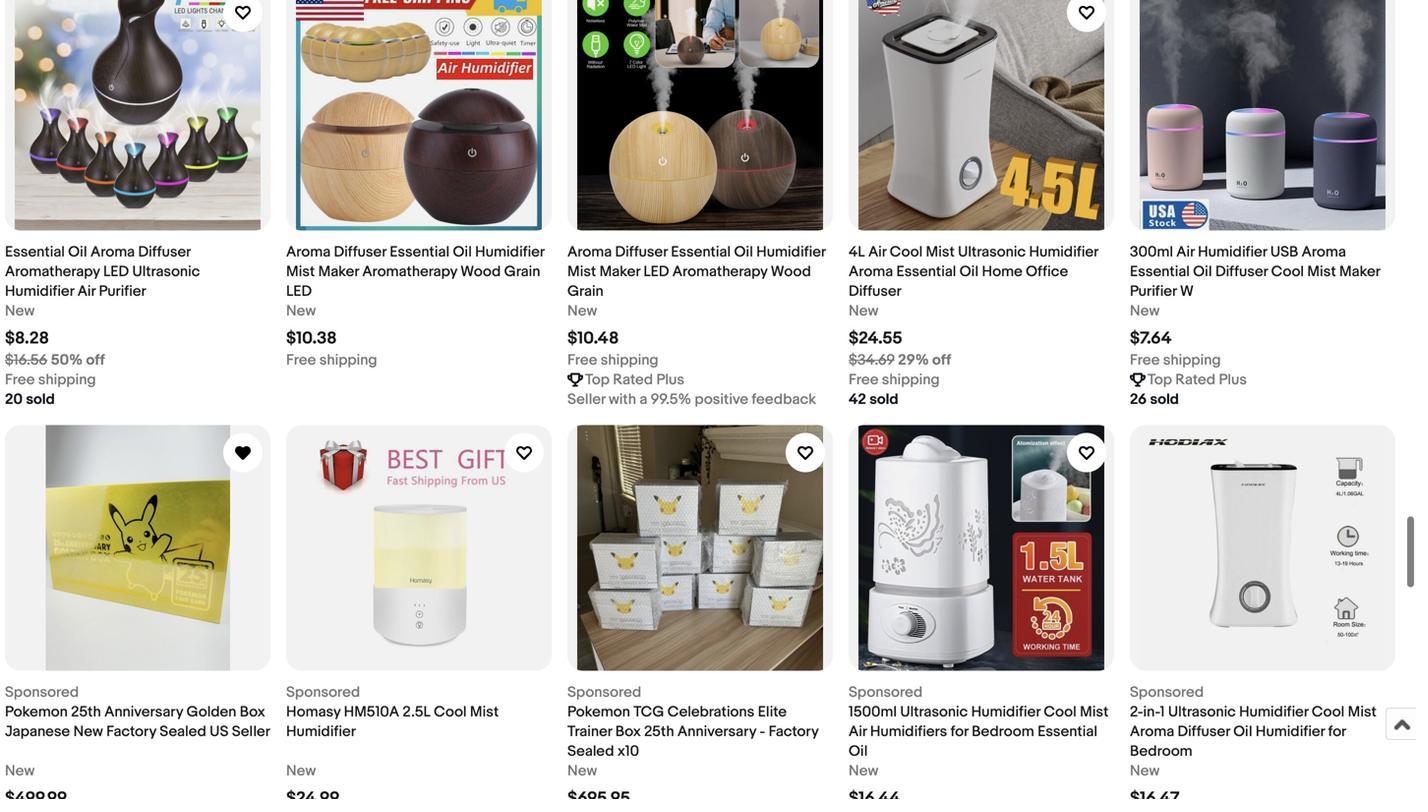 Task type: locate. For each thing, give the bounding box(es) containing it.
pokemon
[[5, 704, 68, 722], [568, 704, 630, 722]]

purifier up previous price $16.56 50% off text field
[[99, 283, 146, 301]]

cool inside "sponsored 1500ml ultrasonic humidifier cool mist air humidifiers for bedroom essential oil"
[[1044, 704, 1077, 722]]

3 aromatherapy from the left
[[673, 263, 768, 281]]

aroma inside 4l air cool mist ultrasonic humidifier aroma essential oil home office diffuser new $24.55 $34.69 29% off free shipping 42 sold
[[849, 263, 893, 281]]

led
[[103, 263, 129, 281], [644, 263, 669, 281], [286, 283, 312, 301]]

2.5l
[[403, 704, 431, 722]]

None text field
[[286, 789, 340, 800], [568, 789, 631, 800], [286, 789, 340, 800], [568, 789, 631, 800]]

free shipping text field down the 29% at the top right
[[849, 370, 940, 390]]

0 vertical spatial bedroom
[[972, 724, 1035, 741]]

0 vertical spatial grain
[[504, 263, 541, 281]]

diffuser inside the 300ml air humidifier usb aroma essential oil diffuser cool mist maker purifier w new $7.64 free shipping
[[1216, 263, 1268, 281]]

factory left us
[[106, 724, 156, 741]]

new text field up $24.55
[[849, 302, 879, 321]]

Free shipping text field
[[286, 351, 377, 370], [1130, 351, 1222, 370], [5, 370, 96, 390], [849, 370, 940, 390]]

1 sold from the left
[[26, 391, 55, 409]]

3 sponsored text field from the left
[[568, 683, 642, 703]]

box inside sponsored pokemon tcg celebrations elite trainer box 25th anniversary - factory sealed x10
[[616, 724, 641, 741]]

box inside sponsored pokemon 25th anniversary golden box japanese new factory sealed us seller
[[240, 704, 265, 722]]

anniversary inside sponsored pokemon tcg celebrations elite trainer box 25th anniversary - factory sealed x10
[[678, 724, 757, 741]]

Top Rated Plus text field
[[585, 370, 685, 390]]

ultrasonic inside sponsored 2-in-1 ultrasonic humidifier cool mist aroma diffuser oil humidifier for bedroom
[[1169, 704, 1236, 722]]

cool
[[890, 243, 923, 261], [1272, 263, 1305, 281], [434, 704, 467, 722], [1044, 704, 1077, 722], [1312, 704, 1345, 722]]

1 sponsored text field from the left
[[5, 683, 79, 703]]

new up $7.64
[[1130, 303, 1160, 320]]

shipping up top rated plus text box
[[1164, 352, 1222, 369]]

new text field up $10.38
[[286, 302, 316, 321]]

new down trainer
[[568, 763, 597, 781]]

mist
[[926, 243, 955, 261], [286, 263, 315, 281], [568, 263, 596, 281], [1308, 263, 1337, 281], [470, 704, 499, 722], [1080, 704, 1109, 722], [1348, 704, 1377, 722]]

air right 300ml
[[1177, 243, 1195, 261]]

x10
[[618, 743, 639, 761]]

air down 1500ml
[[849, 724, 867, 741]]

pokemon for japanese
[[5, 704, 68, 722]]

oil inside essential oil aroma diffuser aromatherapy led ultrasonic humidifier air purifier new $8.28 $16.56 50% off free shipping 20 sold
[[68, 243, 87, 261]]

new text field up $10.48
[[568, 302, 597, 321]]

rated
[[613, 371, 653, 389], [1176, 371, 1216, 389]]

sold right 26
[[1151, 391, 1180, 409]]

sold right 20
[[26, 391, 55, 409]]

1 aromatherapy from the left
[[5, 263, 100, 281]]

factory down elite
[[769, 724, 819, 741]]

1 off from the left
[[86, 352, 105, 369]]

seller right us
[[232, 724, 270, 741]]

sponsored up the 1
[[1130, 684, 1204, 702]]

2 sponsored text field from the left
[[286, 683, 360, 703]]

2 wood from the left
[[771, 263, 811, 281]]

2 top rated plus from the left
[[1148, 371, 1247, 389]]

2 sponsored from the left
[[286, 684, 360, 702]]

bedroom
[[972, 724, 1035, 741], [1130, 743, 1193, 761]]

0 horizontal spatial box
[[240, 704, 265, 722]]

free up 20
[[5, 371, 35, 389]]

1 rated from the left
[[613, 371, 653, 389]]

free down $10.48
[[568, 352, 598, 369]]

sealed down trainer
[[568, 743, 614, 761]]

$24.55 text field
[[849, 329, 903, 349]]

diffuser
[[138, 243, 191, 261], [334, 243, 386, 261], [615, 243, 668, 261], [1216, 263, 1268, 281], [849, 283, 902, 301], [1178, 724, 1231, 741]]

300ml air humidifier usb aroma essential oil diffuser cool mist maker purifier w new $7.64 free shipping
[[1130, 243, 1381, 369]]

new up $24.55
[[849, 303, 879, 320]]

oil inside 4l air cool mist ultrasonic humidifier aroma essential oil home office diffuser new $24.55 $34.69 29% off free shipping 42 sold
[[960, 263, 979, 281]]

bedroom down the 1
[[1130, 743, 1193, 761]]

bedroom inside "sponsored 1500ml ultrasonic humidifier cool mist air humidifiers for bedroom essential oil"
[[972, 724, 1035, 741]]

$10.38
[[286, 329, 337, 349]]

0 horizontal spatial led
[[103, 263, 129, 281]]

sponsored inside sponsored pokemon tcg celebrations elite trainer box 25th anniversary - factory sealed x10
[[568, 684, 642, 702]]

sponsored up japanese
[[5, 684, 79, 702]]

0 horizontal spatial factory
[[106, 724, 156, 741]]

previous price $34.69 29% off text field
[[849, 351, 952, 370]]

0 horizontal spatial sold
[[26, 391, 55, 409]]

sponsored pokemon tcg celebrations elite trainer box 25th anniversary - factory sealed x10
[[568, 684, 819, 761]]

1 horizontal spatial factory
[[769, 724, 819, 741]]

Sponsored text field
[[5, 683, 79, 703], [286, 683, 360, 703], [568, 683, 642, 703], [1130, 683, 1204, 703]]

1 horizontal spatial purifier
[[1130, 283, 1177, 301]]

2 purifier from the left
[[1130, 283, 1177, 301]]

maker for $10.38
[[318, 263, 359, 281]]

air up 50%
[[77, 283, 96, 301]]

free shipping text field down 50%
[[5, 370, 96, 390]]

new down japanese
[[5, 763, 35, 781]]

0 horizontal spatial rated
[[613, 371, 653, 389]]

sponsored for 25th
[[5, 684, 79, 702]]

purifier
[[99, 283, 146, 301], [1130, 283, 1177, 301]]

sponsored text field for in-
[[1130, 683, 1204, 703]]

1 sponsored from the left
[[5, 684, 79, 702]]

1 for from the left
[[951, 724, 969, 741]]

0 horizontal spatial maker
[[318, 263, 359, 281]]

air inside essential oil aroma diffuser aromatherapy led ultrasonic humidifier air purifier new $8.28 $16.56 50% off free shipping 20 sold
[[77, 283, 96, 301]]

pokemon up japanese
[[5, 704, 68, 722]]

1 horizontal spatial sealed
[[568, 743, 614, 761]]

2 top from the left
[[1148, 371, 1173, 389]]

1 horizontal spatial rated
[[1176, 371, 1216, 389]]

positive
[[695, 391, 749, 409]]

3 sponsored from the left
[[568, 684, 642, 702]]

top rated plus up a
[[585, 371, 685, 389]]

sponsored for hm510a
[[286, 684, 360, 702]]

humidifier inside aroma diffuser essential oil humidifier mist maker led aromatherapy wood grain new $10.48 free shipping
[[757, 243, 826, 261]]

for
[[951, 724, 969, 741], [1329, 724, 1347, 741]]

new down homasy
[[286, 763, 316, 781]]

4l air cool mist ultrasonic humidifier aroma essential oil home office diffuser new $24.55 $34.69 29% off free shipping 42 sold
[[849, 243, 1099, 409]]

seller with a 99.5% positive feedback
[[568, 391, 817, 409]]

29%
[[898, 352, 929, 369]]

sponsored text field up japanese
[[5, 683, 79, 703]]

box
[[240, 704, 265, 722], [616, 724, 641, 741]]

sponsored text field up trainer
[[568, 683, 642, 703]]

1 vertical spatial seller
[[232, 724, 270, 741]]

3 maker from the left
[[1340, 263, 1381, 281]]

top inside text field
[[585, 371, 610, 389]]

top rated plus for $7.64
[[1148, 371, 1247, 389]]

anniversary down celebrations
[[678, 724, 757, 741]]

top up 26 sold text box
[[1148, 371, 1173, 389]]

sponsored
[[5, 684, 79, 702], [286, 684, 360, 702], [568, 684, 642, 702], [849, 684, 923, 702], [1130, 684, 1204, 702]]

1 maker from the left
[[318, 263, 359, 281]]

new text field for sponsored 1500ml ultrasonic humidifier cool mist air humidifiers for bedroom essential oil
[[849, 762, 879, 782]]

free inside essential oil aroma diffuser aromatherapy led ultrasonic humidifier air purifier new $8.28 $16.56 50% off free shipping 20 sold
[[5, 371, 35, 389]]

26
[[1130, 391, 1147, 409]]

maker
[[318, 263, 359, 281], [600, 263, 640, 281], [1340, 263, 1381, 281]]

0 vertical spatial sealed
[[160, 724, 206, 741]]

maker inside 'aroma diffuser essential oil humidifier mist maker aromatherapy wood grain led new $10.38 free shipping'
[[318, 263, 359, 281]]

essential
[[5, 243, 65, 261], [390, 243, 450, 261], [671, 243, 731, 261], [897, 263, 957, 281], [1130, 263, 1190, 281], [1038, 724, 1098, 741]]

off
[[86, 352, 105, 369], [933, 352, 952, 369]]

new text field for $7.64
[[1130, 302, 1160, 321]]

sponsored up homasy
[[286, 684, 360, 702]]

0 horizontal spatial seller
[[232, 724, 270, 741]]

plus inside text field
[[657, 371, 685, 389]]

free inside 'aroma diffuser essential oil humidifier mist maker aromatherapy wood grain led new $10.38 free shipping'
[[286, 352, 316, 369]]

0 horizontal spatial anniversary
[[104, 704, 183, 722]]

new text field down "in-"
[[1130, 762, 1160, 782]]

1 vertical spatial bedroom
[[1130, 743, 1193, 761]]

1 horizontal spatial top
[[1148, 371, 1173, 389]]

off right 50%
[[86, 352, 105, 369]]

0 horizontal spatial off
[[86, 352, 105, 369]]

sponsored inside "sponsored 1500ml ultrasonic humidifier cool mist air humidifiers for bedroom essential oil"
[[849, 684, 923, 702]]

20
[[5, 391, 23, 409]]

1 vertical spatial sealed
[[568, 743, 614, 761]]

office
[[1026, 263, 1069, 281]]

1 horizontal spatial off
[[933, 352, 952, 369]]

sponsored up trainer
[[568, 684, 642, 702]]

1 wood from the left
[[461, 263, 501, 281]]

diffuser inside aroma diffuser essential oil humidifier mist maker led aromatherapy wood grain new $10.48 free shipping
[[615, 243, 668, 261]]

trainer
[[568, 724, 612, 741]]

diffuser inside sponsored 2-in-1 ultrasonic humidifier cool mist aroma diffuser oil humidifier for bedroom
[[1178, 724, 1231, 741]]

aroma
[[90, 243, 135, 261], [286, 243, 331, 261], [568, 243, 612, 261], [1302, 243, 1347, 261], [849, 263, 893, 281], [1130, 724, 1175, 741]]

new inside aroma diffuser essential oil humidifier mist maker led aromatherapy wood grain new $10.48 free shipping
[[568, 303, 597, 320]]

new up $10.48
[[568, 303, 597, 320]]

1 horizontal spatial 25th
[[644, 724, 674, 741]]

w
[[1181, 283, 1194, 301]]

2 off from the left
[[933, 352, 952, 369]]

0 horizontal spatial for
[[951, 724, 969, 741]]

5 sponsored from the left
[[1130, 684, 1204, 702]]

aromatherapy
[[5, 263, 100, 281], [362, 263, 457, 281], [673, 263, 768, 281]]

bedroom right the humidifiers
[[972, 724, 1035, 741]]

1 top rated plus from the left
[[585, 371, 685, 389]]

0 horizontal spatial top rated plus
[[585, 371, 685, 389]]

2 horizontal spatial aromatherapy
[[673, 263, 768, 281]]

new text field down 1500ml
[[849, 762, 879, 782]]

new inside 4l air cool mist ultrasonic humidifier aroma essential oil home office diffuser new $24.55 $34.69 29% off free shipping 42 sold
[[849, 303, 879, 320]]

sponsored pokemon 25th anniversary golden box japanese new factory sealed us seller
[[5, 684, 270, 741]]

1 top from the left
[[585, 371, 610, 389]]

aroma inside 'aroma diffuser essential oil humidifier mist maker aromatherapy wood grain led new $10.38 free shipping'
[[286, 243, 331, 261]]

humidifier inside "sponsored homasy hm510a 2.5l cool mist humidifier"
[[286, 724, 356, 741]]

top
[[585, 371, 610, 389], [1148, 371, 1173, 389]]

3 sold from the left
[[1151, 391, 1180, 409]]

0 horizontal spatial top
[[585, 371, 610, 389]]

1 vertical spatial box
[[616, 724, 641, 741]]

sponsored 2-in-1 ultrasonic humidifier cool mist aroma diffuser oil humidifier for bedroom
[[1130, 684, 1377, 761]]

pokemon up trainer
[[568, 704, 630, 722]]

sealed
[[160, 724, 206, 741], [568, 743, 614, 761]]

oil inside sponsored 2-in-1 ultrasonic humidifier cool mist aroma diffuser oil humidifier for bedroom
[[1234, 724, 1253, 741]]

humidifier inside the 300ml air humidifier usb aroma essential oil diffuser cool mist maker purifier w new $7.64 free shipping
[[1198, 243, 1268, 261]]

shipping down $10.38 text field
[[320, 352, 377, 369]]

shipping up top rated plus text field
[[601, 352, 659, 369]]

1 horizontal spatial bedroom
[[1130, 743, 1193, 761]]

0 horizontal spatial sealed
[[160, 724, 206, 741]]

0 horizontal spatial pokemon
[[5, 704, 68, 722]]

42
[[849, 391, 867, 409]]

$16.56
[[5, 352, 48, 369]]

mist inside aroma diffuser essential oil humidifier mist maker led aromatherapy wood grain new $10.48 free shipping
[[568, 263, 596, 281]]

25th inside sponsored pokemon tcg celebrations elite trainer box 25th anniversary - factory sealed x10
[[644, 724, 674, 741]]

2 aromatherapy from the left
[[362, 263, 457, 281]]

2 horizontal spatial maker
[[1340, 263, 1381, 281]]

new
[[5, 303, 35, 320], [286, 303, 316, 320], [568, 303, 597, 320], [849, 303, 879, 320], [1130, 303, 1160, 320], [73, 724, 103, 741], [5, 763, 35, 781], [286, 763, 316, 781], [568, 763, 597, 781], [849, 763, 879, 781], [1130, 763, 1160, 781]]

1 horizontal spatial led
[[286, 283, 312, 301]]

shipping inside aroma diffuser essential oil humidifier mist maker led aromatherapy wood grain new $10.48 free shipping
[[601, 352, 659, 369]]

4l
[[849, 243, 865, 261]]

1 horizontal spatial plus
[[1219, 371, 1247, 389]]

1 vertical spatial grain
[[568, 283, 604, 301]]

new up the $8.28 text box
[[5, 303, 35, 320]]

sold right 42
[[870, 391, 899, 409]]

box up x10
[[616, 724, 641, 741]]

0 horizontal spatial plus
[[657, 371, 685, 389]]

led inside aroma diffuser essential oil humidifier mist maker led aromatherapy wood grain new $10.48 free shipping
[[644, 263, 669, 281]]

rated for shipping
[[613, 371, 653, 389]]

off right the 29% at the top right
[[933, 352, 952, 369]]

sponsored inside sponsored 2-in-1 ultrasonic humidifier cool mist aroma diffuser oil humidifier for bedroom
[[1130, 684, 1204, 702]]

usb
[[1271, 243, 1299, 261]]

1 vertical spatial anniversary
[[678, 724, 757, 741]]

0 horizontal spatial aromatherapy
[[5, 263, 100, 281]]

air
[[869, 243, 887, 261], [1177, 243, 1195, 261], [77, 283, 96, 301], [849, 724, 867, 741]]

1 horizontal spatial maker
[[600, 263, 640, 281]]

1 purifier from the left
[[99, 283, 146, 301]]

shipping
[[320, 352, 377, 369], [601, 352, 659, 369], [1164, 352, 1222, 369], [38, 371, 96, 389], [882, 371, 940, 389]]

1 horizontal spatial box
[[616, 724, 641, 741]]

new text field up the $8.28 text box
[[5, 302, 35, 321]]

0 horizontal spatial 25th
[[71, 704, 101, 722]]

New text field
[[5, 302, 35, 321], [286, 762, 316, 782], [849, 762, 879, 782], [1130, 762, 1160, 782]]

maker inside aroma diffuser essential oil humidifier mist maker led aromatherapy wood grain new $10.48 free shipping
[[600, 263, 640, 281]]

0 horizontal spatial purifier
[[99, 283, 146, 301]]

air inside the 300ml air humidifier usb aroma essential oil diffuser cool mist maker purifier w new $7.64 free shipping
[[1177, 243, 1195, 261]]

pokemon inside sponsored pokemon tcg celebrations elite trainer box 25th anniversary - factory sealed x10
[[568, 704, 630, 722]]

top inside text box
[[1148, 371, 1173, 389]]

free down $10.38
[[286, 352, 316, 369]]

seller
[[568, 391, 606, 409], [232, 724, 270, 741]]

rated up a
[[613, 371, 653, 389]]

wood inside 'aroma diffuser essential oil humidifier mist maker aromatherapy wood grain led new $10.38 free shipping'
[[461, 263, 501, 281]]

free down $7.64
[[1130, 352, 1160, 369]]

purifier inside the 300ml air humidifier usb aroma essential oil diffuser cool mist maker purifier w new $7.64 free shipping
[[1130, 283, 1177, 301]]

free
[[286, 352, 316, 369], [568, 352, 598, 369], [1130, 352, 1160, 369], [5, 371, 35, 389], [849, 371, 879, 389]]

0 horizontal spatial wood
[[461, 263, 501, 281]]

1 horizontal spatial for
[[1329, 724, 1347, 741]]

1 horizontal spatial anniversary
[[678, 724, 757, 741]]

1
[[1161, 704, 1165, 722]]

plus down the 300ml air humidifier usb aroma essential oil diffuser cool mist maker purifier w new $7.64 free shipping
[[1219, 371, 1247, 389]]

top rated plus up 26 sold
[[1148, 371, 1247, 389]]

sealed down golden
[[160, 724, 206, 741]]

air inside "sponsored 1500ml ultrasonic humidifier cool mist air humidifiers for bedroom essential oil"
[[849, 724, 867, 741]]

purifier left w
[[1130, 283, 1177, 301]]

off inside essential oil aroma diffuser aromatherapy led ultrasonic humidifier air purifier new $8.28 $16.56 50% off free shipping 20 sold
[[86, 352, 105, 369]]

2 horizontal spatial led
[[644, 263, 669, 281]]

humidifiers
[[871, 724, 948, 741]]

0 vertical spatial 25th
[[71, 704, 101, 722]]

aromatherapy inside essential oil aroma diffuser aromatherapy led ultrasonic humidifier air purifier new $8.28 $16.56 50% off free shipping 20 sold
[[5, 263, 100, 281]]

2 plus from the left
[[1219, 371, 1247, 389]]

oil
[[68, 243, 87, 261], [453, 243, 472, 261], [734, 243, 753, 261], [960, 263, 979, 281], [1194, 263, 1213, 281], [1234, 724, 1253, 741], [849, 743, 868, 761]]

2 sold from the left
[[870, 391, 899, 409]]

seller left with
[[568, 391, 606, 409]]

shipping down the 29% at the top right
[[882, 371, 940, 389]]

pokemon inside sponsored pokemon 25th anniversary golden box japanese new factory sealed us seller
[[5, 704, 68, 722]]

2 maker from the left
[[600, 263, 640, 281]]

2 factory from the left
[[769, 724, 819, 741]]

new right japanese
[[73, 724, 103, 741]]

New text field
[[286, 302, 316, 321], [568, 302, 597, 321], [849, 302, 879, 321], [1130, 302, 1160, 321], [5, 762, 35, 782], [568, 762, 597, 782]]

rated inside text field
[[613, 371, 653, 389]]

0 vertical spatial box
[[240, 704, 265, 722]]

new up $10.38
[[286, 303, 316, 320]]

1 horizontal spatial sold
[[870, 391, 899, 409]]

25th
[[71, 704, 101, 722], [644, 724, 674, 741]]

1 horizontal spatial wood
[[771, 263, 811, 281]]

2 rated from the left
[[1176, 371, 1216, 389]]

in-
[[1144, 704, 1161, 722]]

rated up 26 sold
[[1176, 371, 1216, 389]]

1 horizontal spatial grain
[[568, 283, 604, 301]]

0 horizontal spatial grain
[[504, 263, 541, 281]]

1 horizontal spatial aromatherapy
[[362, 263, 457, 281]]

sponsored inside sponsored pokemon 25th anniversary golden box japanese new factory sealed us seller
[[5, 684, 79, 702]]

factory inside sponsored pokemon 25th anniversary golden box japanese new factory sealed us seller
[[106, 724, 156, 741]]

0 horizontal spatial bedroom
[[972, 724, 1035, 741]]

anniversary left golden
[[104, 704, 183, 722]]

sponsored for in-
[[1130, 684, 1204, 702]]

sealed inside sponsored pokemon tcg celebrations elite trainer box 25th anniversary - factory sealed x10
[[568, 743, 614, 761]]

None text field
[[5, 789, 67, 800], [849, 789, 901, 800], [1130, 789, 1180, 800], [5, 789, 67, 800], [849, 789, 901, 800], [1130, 789, 1180, 800]]

sponsored text field for hm510a
[[286, 683, 360, 703]]

grain
[[504, 263, 541, 281], [568, 283, 604, 301]]

4 sponsored from the left
[[849, 684, 923, 702]]

1 horizontal spatial pokemon
[[568, 704, 630, 722]]

new text field up $7.64
[[1130, 302, 1160, 321]]

top for $7.64
[[1148, 371, 1173, 389]]

feedback
[[752, 391, 817, 409]]

new inside essential oil aroma diffuser aromatherapy led ultrasonic humidifier air purifier new $8.28 $16.56 50% off free shipping 20 sold
[[5, 303, 35, 320]]

wood
[[461, 263, 501, 281], [771, 263, 811, 281]]

1 pokemon from the left
[[5, 704, 68, 722]]

new text field down homasy
[[286, 762, 316, 782]]

essential inside aroma diffuser essential oil humidifier mist maker led aromatherapy wood grain new $10.48 free shipping
[[671, 243, 731, 261]]

2 for from the left
[[1329, 724, 1347, 741]]

factory
[[106, 724, 156, 741], [769, 724, 819, 741]]

0 vertical spatial anniversary
[[104, 704, 183, 722]]

top down free shipping text field
[[585, 371, 610, 389]]

air right 4l
[[869, 243, 887, 261]]

sold
[[26, 391, 55, 409], [870, 391, 899, 409], [1151, 391, 1180, 409]]

1 factory from the left
[[106, 724, 156, 741]]

2 pokemon from the left
[[568, 704, 630, 722]]

plus inside text box
[[1219, 371, 1247, 389]]

new text field down japanese
[[5, 762, 35, 782]]

Sponsored text field
[[849, 683, 923, 703]]

mist inside 'aroma diffuser essential oil humidifier mist maker aromatherapy wood grain led new $10.38 free shipping'
[[286, 263, 315, 281]]

sponsored homasy hm510a 2.5l cool mist humidifier
[[286, 684, 499, 741]]

mist inside "sponsored homasy hm510a 2.5l cool mist humidifier"
[[470, 704, 499, 722]]

top rated plus
[[585, 371, 685, 389], [1148, 371, 1247, 389]]

plus up 99.5%
[[657, 371, 685, 389]]

1 vertical spatial 25th
[[644, 724, 674, 741]]

humidifier
[[475, 243, 545, 261], [757, 243, 826, 261], [1029, 243, 1099, 261], [1198, 243, 1268, 261], [5, 283, 74, 301], [972, 704, 1041, 722], [1240, 704, 1309, 722], [286, 724, 356, 741], [1256, 724, 1325, 741]]

sponsored text field up the 1
[[1130, 683, 1204, 703]]

sponsored inside "sponsored homasy hm510a 2.5l cool mist humidifier"
[[286, 684, 360, 702]]

elite
[[758, 704, 787, 722]]

free up 42
[[849, 371, 879, 389]]

26 sold
[[1130, 391, 1180, 409]]

shipping down 50%
[[38, 371, 96, 389]]

new down 1500ml
[[849, 763, 879, 781]]

1 plus from the left
[[657, 371, 685, 389]]

2 horizontal spatial sold
[[1151, 391, 1180, 409]]

4 sponsored text field from the left
[[1130, 683, 1204, 703]]

1 horizontal spatial top rated plus
[[1148, 371, 1247, 389]]

aroma diffuser essential oil humidifier mist maker aromatherapy wood grain led new $10.38 free shipping
[[286, 243, 545, 369]]

0 vertical spatial seller
[[568, 391, 606, 409]]

$24.55
[[849, 329, 903, 349]]

box right golden
[[240, 704, 265, 722]]

plus
[[657, 371, 685, 389], [1219, 371, 1247, 389]]

ultrasonic
[[958, 243, 1026, 261], [132, 263, 200, 281], [901, 704, 968, 722], [1169, 704, 1236, 722]]

sponsored up 1500ml
[[849, 684, 923, 702]]

sponsored text field up homasy
[[286, 683, 360, 703]]

1 horizontal spatial seller
[[568, 391, 606, 409]]

diffuser inside 4l air cool mist ultrasonic humidifier aroma essential oil home office diffuser new $24.55 $34.69 29% off free shipping 42 sold
[[849, 283, 902, 301]]

led inside 'aroma diffuser essential oil humidifier mist maker aromatherapy wood grain led new $10.38 free shipping'
[[286, 283, 312, 301]]

rated inside text box
[[1176, 371, 1216, 389]]

new inside 'aroma diffuser essential oil humidifier mist maker aromatherapy wood grain led new $10.38 free shipping'
[[286, 303, 316, 320]]

anniversary
[[104, 704, 183, 722], [678, 724, 757, 741]]



Task type: describe. For each thing, give the bounding box(es) containing it.
oil inside aroma diffuser essential oil humidifier mist maker led aromatherapy wood grain new $10.48 free shipping
[[734, 243, 753, 261]]

sponsored for tcg
[[568, 684, 642, 702]]

air inside 4l air cool mist ultrasonic humidifier aroma essential oil home office diffuser new $24.55 $34.69 29% off free shipping 42 sold
[[869, 243, 887, 261]]

free inside the 300ml air humidifier usb aroma essential oil diffuser cool mist maker purifier w new $7.64 free shipping
[[1130, 352, 1160, 369]]

mist inside "sponsored 1500ml ultrasonic humidifier cool mist air humidifiers for bedroom essential oil"
[[1080, 704, 1109, 722]]

diffuser inside essential oil aroma diffuser aromatherapy led ultrasonic humidifier air purifier new $8.28 $16.56 50% off free shipping 20 sold
[[138, 243, 191, 261]]

sealed inside sponsored pokemon 25th anniversary golden box japanese new factory sealed us seller
[[160, 724, 206, 741]]

$34.69
[[849, 352, 895, 369]]

cool inside the 300ml air humidifier usb aroma essential oil diffuser cool mist maker purifier w new $7.64 free shipping
[[1272, 263, 1305, 281]]

42 sold text field
[[849, 390, 899, 410]]

seller inside text box
[[568, 391, 606, 409]]

wood inside aroma diffuser essential oil humidifier mist maker led aromatherapy wood grain new $10.48 free shipping
[[771, 263, 811, 281]]

$10.48 text field
[[568, 329, 619, 349]]

1500ml
[[849, 704, 897, 722]]

aroma inside the 300ml air humidifier usb aroma essential oil diffuser cool mist maker purifier w new $7.64 free shipping
[[1302, 243, 1347, 261]]

Top Rated Plus text field
[[1148, 370, 1247, 390]]

ultrasonic inside "sponsored 1500ml ultrasonic humidifier cool mist air humidifiers for bedroom essential oil"
[[901, 704, 968, 722]]

golden
[[187, 704, 236, 722]]

shipping inside 4l air cool mist ultrasonic humidifier aroma essential oil home office diffuser new $24.55 $34.69 29% off free shipping 42 sold
[[882, 371, 940, 389]]

ultrasonic inside 4l air cool mist ultrasonic humidifier aroma essential oil home office diffuser new $24.55 $34.69 29% off free shipping 42 sold
[[958, 243, 1026, 261]]

free inside 4l air cool mist ultrasonic humidifier aroma essential oil home office diffuser new $24.55 $34.69 29% off free shipping 42 sold
[[849, 371, 879, 389]]

$8.28 text field
[[5, 329, 49, 349]]

purifier inside essential oil aroma diffuser aromatherapy led ultrasonic humidifier air purifier new $8.28 $16.56 50% off free shipping 20 sold
[[99, 283, 146, 301]]

aroma inside essential oil aroma diffuser aromatherapy led ultrasonic humidifier air purifier new $8.28 $16.56 50% off free shipping 20 sold
[[90, 243, 135, 261]]

sponsored text field for 25th
[[5, 683, 79, 703]]

with
[[609, 391, 637, 409]]

essential inside the 300ml air humidifier usb aroma essential oil diffuser cool mist maker purifier w new $7.64 free shipping
[[1130, 263, 1190, 281]]

rated for $7.64
[[1176, 371, 1216, 389]]

aroma inside sponsored 2-in-1 ultrasonic humidifier cool mist aroma diffuser oil humidifier for bedroom
[[1130, 724, 1175, 741]]

off inside 4l air cool mist ultrasonic humidifier aroma essential oil home office diffuser new $24.55 $34.69 29% off free shipping 42 sold
[[933, 352, 952, 369]]

japanese
[[5, 724, 70, 741]]

cool inside 4l air cool mist ultrasonic humidifier aroma essential oil home office diffuser new $24.55 $34.69 29% off free shipping 42 sold
[[890, 243, 923, 261]]

99.5%
[[651, 391, 692, 409]]

a
[[640, 391, 648, 409]]

shipping inside essential oil aroma diffuser aromatherapy led ultrasonic humidifier air purifier new $8.28 $16.56 50% off free shipping 20 sold
[[38, 371, 96, 389]]

20 sold text field
[[5, 390, 55, 410]]

new text field for sponsored 2-in-1 ultrasonic humidifier cool mist aroma diffuser oil humidifier for bedroom
[[1130, 762, 1160, 782]]

hm510a
[[344, 704, 399, 722]]

factory inside sponsored pokemon tcg celebrations elite trainer box 25th anniversary - factory sealed x10
[[769, 724, 819, 741]]

new text field for $24.55
[[849, 302, 879, 321]]

humidifier inside 4l air cool mist ultrasonic humidifier aroma essential oil home office diffuser new $24.55 $34.69 29% off free shipping 42 sold
[[1029, 243, 1099, 261]]

maker inside the 300ml air humidifier usb aroma essential oil diffuser cool mist maker purifier w new $7.64 free shipping
[[1340, 263, 1381, 281]]

bedroom inside sponsored 2-in-1 ultrasonic humidifier cool mist aroma diffuser oil humidifier for bedroom
[[1130, 743, 1193, 761]]

grain inside 'aroma diffuser essential oil humidifier mist maker aromatherapy wood grain led new $10.38 free shipping'
[[504, 263, 541, 281]]

free shipping text field down $7.64
[[1130, 351, 1222, 370]]

essential inside 4l air cool mist ultrasonic humidifier aroma essential oil home office diffuser new $24.55 $34.69 29% off free shipping 42 sold
[[897, 263, 957, 281]]

humidifier inside essential oil aroma diffuser aromatherapy led ultrasonic humidifier air purifier new $8.28 $16.56 50% off free shipping 20 sold
[[5, 283, 74, 301]]

$10.48
[[568, 329, 619, 349]]

50%
[[51, 352, 83, 369]]

sold inside essential oil aroma diffuser aromatherapy led ultrasonic humidifier air purifier new $8.28 $16.56 50% off free shipping 20 sold
[[26, 391, 55, 409]]

$7.64 text field
[[1130, 329, 1172, 349]]

essential oil aroma diffuser aromatherapy led ultrasonic humidifier air purifier new $8.28 $16.56 50% off free shipping 20 sold
[[5, 243, 200, 409]]

sold inside text box
[[1151, 391, 1180, 409]]

shipping inside 'aroma diffuser essential oil humidifier mist maker aromatherapy wood grain led new $10.38 free shipping'
[[320, 352, 377, 369]]

for inside "sponsored 1500ml ultrasonic humidifier cool mist air humidifiers for bedroom essential oil"
[[951, 724, 969, 741]]

Free shipping text field
[[568, 351, 659, 370]]

sponsored for ultrasonic
[[849, 684, 923, 702]]

new text field down trainer
[[568, 762, 597, 782]]

2-
[[1130, 704, 1144, 722]]

new inside the 300ml air humidifier usb aroma essential oil diffuser cool mist maker purifier w new $7.64 free shipping
[[1130, 303, 1160, 320]]

sponsored 1500ml ultrasonic humidifier cool mist air humidifiers for bedroom essential oil
[[849, 684, 1109, 761]]

essential inside 'aroma diffuser essential oil humidifier mist maker aromatherapy wood grain led new $10.38 free shipping'
[[390, 243, 450, 261]]

tcg
[[634, 704, 664, 722]]

new inside sponsored pokemon 25th anniversary golden box japanese new factory sealed us seller
[[73, 724, 103, 741]]

Seller with a 99.5% positive feedback text field
[[568, 390, 817, 410]]

aroma diffuser essential oil humidifier mist maker led aromatherapy wood grain new $10.48 free shipping
[[568, 243, 826, 369]]

celebrations
[[668, 704, 755, 722]]

oil inside the 300ml air humidifier usb aroma essential oil diffuser cool mist maker purifier w new $7.64 free shipping
[[1194, 263, 1213, 281]]

ultrasonic inside essential oil aroma diffuser aromatherapy led ultrasonic humidifier air purifier new $8.28 $16.56 50% off free shipping 20 sold
[[132, 263, 200, 281]]

oil inside 'aroma diffuser essential oil humidifier mist maker aromatherapy wood grain led new $10.38 free shipping'
[[453, 243, 472, 261]]

maker for $10.48
[[600, 263, 640, 281]]

mist inside the 300ml air humidifier usb aroma essential oil diffuser cool mist maker purifier w new $7.64 free shipping
[[1308, 263, 1337, 281]]

anniversary inside sponsored pokemon 25th anniversary golden box japanese new factory sealed us seller
[[104, 704, 183, 722]]

plus for $7.64
[[1219, 371, 1247, 389]]

diffuser inside 'aroma diffuser essential oil humidifier mist maker aromatherapy wood grain led new $10.38 free shipping'
[[334, 243, 386, 261]]

new text field for $10.38
[[286, 302, 316, 321]]

sponsored text field for tcg
[[568, 683, 642, 703]]

oil inside "sponsored 1500ml ultrasonic humidifier cool mist air humidifiers for bedroom essential oil"
[[849, 743, 868, 761]]

new down "in-"
[[1130, 763, 1160, 781]]

$10.38 text field
[[286, 329, 337, 349]]

home
[[982, 263, 1023, 281]]

shipping inside the 300ml air humidifier usb aroma essential oil diffuser cool mist maker purifier w new $7.64 free shipping
[[1164, 352, 1222, 369]]

25th inside sponsored pokemon 25th anniversary golden box japanese new factory sealed us seller
[[71, 704, 101, 722]]

mist inside 4l air cool mist ultrasonic humidifier aroma essential oil home office diffuser new $24.55 $34.69 29% off free shipping 42 sold
[[926, 243, 955, 261]]

cool inside "sponsored homasy hm510a 2.5l cool mist humidifier"
[[434, 704, 467, 722]]

aromatherapy inside 'aroma diffuser essential oil humidifier mist maker aromatherapy wood grain led new $10.38 free shipping'
[[362, 263, 457, 281]]

humidifier inside 'aroma diffuser essential oil humidifier mist maker aromatherapy wood grain led new $10.38 free shipping'
[[475, 243, 545, 261]]

previous price $16.56 50% off text field
[[5, 351, 105, 370]]

mist inside sponsored 2-in-1 ultrasonic humidifier cool mist aroma diffuser oil humidifier for bedroom
[[1348, 704, 1377, 722]]

-
[[760, 724, 766, 741]]

grain inside aroma diffuser essential oil humidifier mist maker led aromatherapy wood grain new $10.48 free shipping
[[568, 283, 604, 301]]

new text field for $10.48
[[568, 302, 597, 321]]

$7.64
[[1130, 329, 1172, 349]]

300ml
[[1130, 243, 1174, 261]]

plus for shipping
[[657, 371, 685, 389]]

top rated plus for shipping
[[585, 371, 685, 389]]

humidifier inside "sponsored 1500ml ultrasonic humidifier cool mist air humidifiers for bedroom essential oil"
[[972, 704, 1041, 722]]

top for shipping
[[585, 371, 610, 389]]

pokemon for box
[[568, 704, 630, 722]]

aroma inside aroma diffuser essential oil humidifier mist maker led aromatherapy wood grain new $10.48 free shipping
[[568, 243, 612, 261]]

free inside aroma diffuser essential oil humidifier mist maker led aromatherapy wood grain new $10.48 free shipping
[[568, 352, 598, 369]]

homasy
[[286, 704, 341, 722]]

essential inside "sponsored 1500ml ultrasonic humidifier cool mist air humidifiers for bedroom essential oil"
[[1038, 724, 1098, 741]]

seller inside sponsored pokemon 25th anniversary golden box japanese new factory sealed us seller
[[232, 724, 270, 741]]

$8.28
[[5, 329, 49, 349]]

for inside sponsored 2-in-1 ultrasonic humidifier cool mist aroma diffuser oil humidifier for bedroom
[[1329, 724, 1347, 741]]

sold inside 4l air cool mist ultrasonic humidifier aroma essential oil home office diffuser new $24.55 $34.69 29% off free shipping 42 sold
[[870, 391, 899, 409]]

led inside essential oil aroma diffuser aromatherapy led ultrasonic humidifier air purifier new $8.28 $16.56 50% off free shipping 20 sold
[[103, 263, 129, 281]]

cool inside sponsored 2-in-1 ultrasonic humidifier cool mist aroma diffuser oil humidifier for bedroom
[[1312, 704, 1345, 722]]

new text field for sponsored homasy hm510a 2.5l cool mist humidifier
[[286, 762, 316, 782]]

us
[[210, 724, 229, 741]]

free shipping text field down $10.38
[[286, 351, 377, 370]]

essential inside essential oil aroma diffuser aromatherapy led ultrasonic humidifier air purifier new $8.28 $16.56 50% off free shipping 20 sold
[[5, 243, 65, 261]]

aromatherapy inside aroma diffuser essential oil humidifier mist maker led aromatherapy wood grain new $10.48 free shipping
[[673, 263, 768, 281]]

26 sold text field
[[1130, 390, 1180, 410]]



Task type: vqa. For each thing, say whether or not it's contained in the screenshot.
best
no



